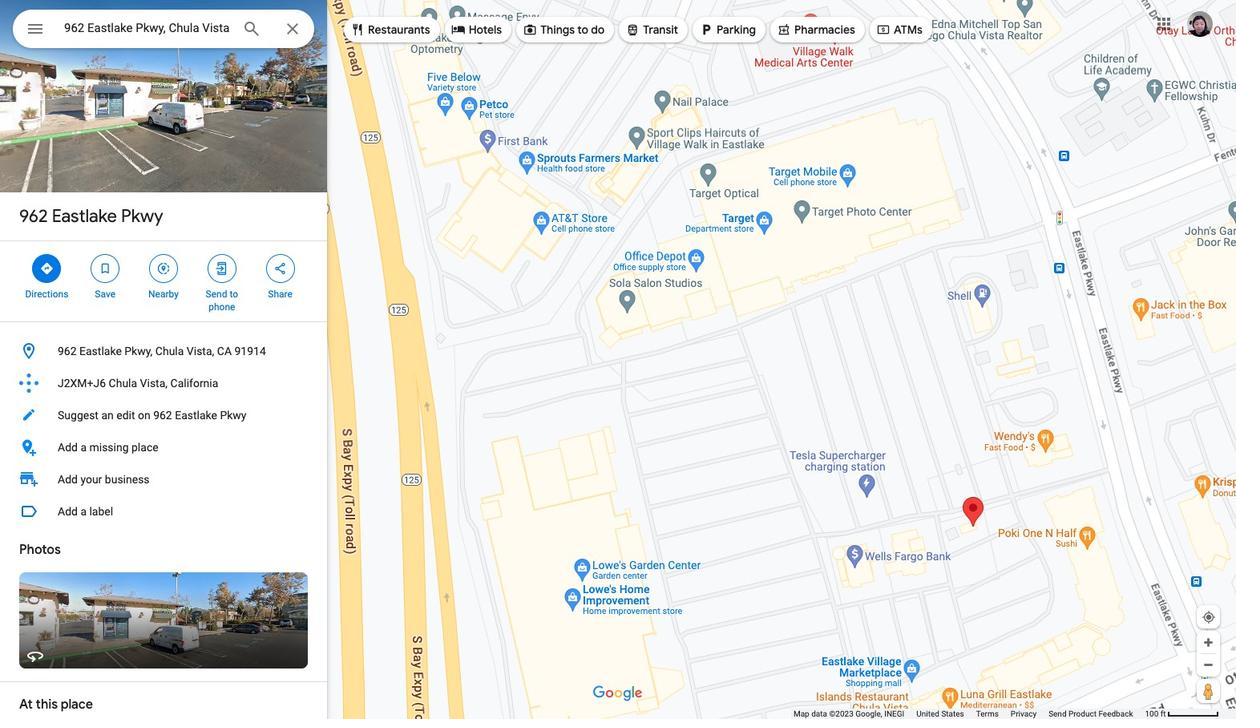 Task type: locate. For each thing, give the bounding box(es) containing it.
phone
[[209, 302, 235, 313]]

on
[[138, 409, 150, 422]]

100 ft button
[[1145, 710, 1220, 718]]

send product feedback button
[[1049, 709, 1133, 719]]


[[98, 260, 112, 277]]


[[350, 21, 365, 38]]

send inside send to phone
[[206, 289, 227, 300]]

1 vertical spatial to
[[230, 289, 238, 300]]

 atms
[[876, 21, 923, 38]]

1 vertical spatial pkwy
[[220, 409, 247, 422]]

directions
[[25, 289, 68, 300]]

2 vertical spatial add
[[58, 505, 78, 518]]

suggest an edit on 962 eastlake pkwy
[[58, 409, 247, 422]]

1 vertical spatial vista,
[[140, 377, 168, 390]]

things
[[541, 22, 575, 37]]

0 vertical spatial vista,
[[187, 345, 214, 358]]

transit
[[643, 22, 678, 37]]

place
[[132, 441, 158, 454], [61, 697, 93, 713]]

send product feedback
[[1049, 710, 1133, 718]]

a left label
[[80, 505, 87, 518]]

962 for 962 eastlake pkwy, chula vista, ca 91914
[[58, 345, 77, 358]]

2 a from the top
[[80, 505, 87, 518]]

0 vertical spatial add
[[58, 441, 78, 454]]

vista,
[[187, 345, 214, 358], [140, 377, 168, 390]]

a left "missing"
[[80, 441, 87, 454]]

 transit
[[626, 21, 678, 38]]

suggest an edit on 962 eastlake pkwy button
[[0, 399, 327, 431]]

1 a from the top
[[80, 441, 87, 454]]

a inside button
[[80, 441, 87, 454]]

2 horizontal spatial 962
[[153, 409, 172, 422]]

eastlake down the "california" at the bottom left
[[175, 409, 217, 422]]

962 inside the suggest an edit on 962 eastlake pkwy button
[[153, 409, 172, 422]]

100
[[1145, 710, 1159, 718]]

united
[[917, 710, 940, 718]]

at this place
[[19, 697, 93, 713]]

962 eastlake pkwy, chula vista, ca 91914 button
[[0, 335, 327, 367]]

map data ©2023 google, inegi
[[794, 710, 905, 718]]

j2xm+j6
[[58, 377, 106, 390]]

 search field
[[13, 10, 314, 51]]

vista, up suggest an edit on 962 eastlake pkwy
[[140, 377, 168, 390]]

0 vertical spatial pkwy
[[121, 205, 163, 228]]

0 vertical spatial 962
[[19, 205, 48, 228]]

1 horizontal spatial pkwy
[[220, 409, 247, 422]]

1 vertical spatial send
[[1049, 710, 1067, 718]]

a inside button
[[80, 505, 87, 518]]

 parking
[[699, 21, 756, 38]]

a for label
[[80, 505, 87, 518]]

pkwy
[[121, 205, 163, 228], [220, 409, 247, 422]]


[[699, 21, 714, 38]]

0 vertical spatial to
[[578, 22, 589, 37]]

united states button
[[917, 709, 964, 719]]

pkwy down 'ca'
[[220, 409, 247, 422]]

0 vertical spatial send
[[206, 289, 227, 300]]

actions for 962 eastlake pkwy region
[[0, 241, 327, 322]]

add inside button
[[58, 441, 78, 454]]

restaurants
[[368, 22, 430, 37]]

hotels
[[469, 22, 502, 37]]

footer containing map data ©2023 google, inegi
[[794, 709, 1145, 719]]

google maps element
[[0, 0, 1236, 719]]

add inside button
[[58, 505, 78, 518]]

0 vertical spatial eastlake
[[52, 205, 117, 228]]

add a missing place
[[58, 441, 158, 454]]

privacy button
[[1011, 709, 1037, 719]]

to inside send to phone
[[230, 289, 238, 300]]

add left your
[[58, 473, 78, 486]]

1 horizontal spatial chula
[[155, 345, 184, 358]]

vista, left 'ca'
[[187, 345, 214, 358]]

to
[[578, 22, 589, 37], [230, 289, 238, 300]]

add your business
[[58, 473, 150, 486]]

1 horizontal spatial send
[[1049, 710, 1067, 718]]

photos
[[19, 542, 61, 558]]

1 vertical spatial place
[[61, 697, 93, 713]]

eastlake
[[52, 205, 117, 228], [79, 345, 122, 358], [175, 409, 217, 422]]

add a label button
[[0, 496, 327, 528]]

0 horizontal spatial vista,
[[140, 377, 168, 390]]

footer
[[794, 709, 1145, 719]]

place inside button
[[132, 441, 158, 454]]

962 up j2xm+j6
[[58, 345, 77, 358]]

place down the layers
[[61, 697, 93, 713]]

962 inside 962 eastlake pkwy, chula vista, ca 91914 button
[[58, 345, 77, 358]]

1 vertical spatial chula
[[109, 377, 137, 390]]

 button
[[13, 10, 58, 51]]

chula up edit
[[109, 377, 137, 390]]

1 vertical spatial 962
[[58, 345, 77, 358]]

label
[[89, 505, 113, 518]]

pkwy inside the suggest an edit on 962 eastlake pkwy button
[[220, 409, 247, 422]]

google account: michele murakami  
(michele.murakami@adept.ai) image
[[1188, 11, 1213, 37]]

send left product
[[1049, 710, 1067, 718]]


[[156, 260, 171, 277]]

chula right pkwy,
[[155, 345, 184, 358]]

chula
[[155, 345, 184, 358], [109, 377, 137, 390]]

2 vertical spatial eastlake
[[175, 409, 217, 422]]

share
[[268, 289, 293, 300]]

962 up the "" on the top left of the page
[[19, 205, 48, 228]]

google,
[[856, 710, 883, 718]]

0 horizontal spatial send
[[206, 289, 227, 300]]

atms
[[894, 22, 923, 37]]

1 horizontal spatial to
[[578, 22, 589, 37]]

parking
[[717, 22, 756, 37]]

add down the suggest
[[58, 441, 78, 454]]

do
[[591, 22, 605, 37]]

send for send to phone
[[206, 289, 227, 300]]

add for add a label
[[58, 505, 78, 518]]

feedback
[[1099, 710, 1133, 718]]


[[273, 260, 288, 277]]

a
[[80, 441, 87, 454], [80, 505, 87, 518]]

©2023
[[829, 710, 854, 718]]

2 add from the top
[[58, 473, 78, 486]]

show your location image
[[1202, 610, 1216, 625]]

1 vertical spatial a
[[80, 505, 87, 518]]

962
[[19, 205, 48, 228], [58, 345, 77, 358], [153, 409, 172, 422]]

962 for 962 eastlake pkwy
[[19, 205, 48, 228]]

 pharmacies
[[777, 21, 856, 38]]

1 vertical spatial add
[[58, 473, 78, 486]]

j2xm+j6 chula vista, california button
[[0, 367, 327, 399]]

962 Eastlake Pkwy, Chula Vista, CA 91914 field
[[13, 10, 314, 48]]

ca
[[217, 345, 232, 358]]

1 add from the top
[[58, 441, 78, 454]]

to inside the  things to do
[[578, 22, 589, 37]]

send inside button
[[1049, 710, 1067, 718]]

add left label
[[58, 505, 78, 518]]


[[626, 21, 640, 38]]

terms button
[[976, 709, 999, 719]]

ft
[[1161, 710, 1166, 718]]

0 vertical spatial chula
[[155, 345, 184, 358]]

add a missing place button
[[0, 431, 327, 463]]

0 vertical spatial a
[[80, 441, 87, 454]]

0 vertical spatial place
[[132, 441, 158, 454]]

inegi
[[885, 710, 905, 718]]

962 eastlake pkwy main content
[[0, 0, 327, 719]]

1 horizontal spatial place
[[132, 441, 158, 454]]

suggest
[[58, 409, 99, 422]]

eastlake up j2xm+j6
[[79, 345, 122, 358]]

business
[[105, 473, 150, 486]]

send up phone
[[206, 289, 227, 300]]

add a label
[[58, 505, 113, 518]]

2 vertical spatial 962
[[153, 409, 172, 422]]

1 vertical spatial eastlake
[[79, 345, 122, 358]]

91914
[[235, 345, 266, 358]]


[[26, 18, 45, 40]]

states
[[942, 710, 964, 718]]

data
[[812, 710, 827, 718]]

962 right on at the bottom left
[[153, 409, 172, 422]]

 restaurants
[[350, 21, 430, 38]]

1 horizontal spatial 962
[[58, 345, 77, 358]]

send
[[206, 289, 227, 300], [1049, 710, 1067, 718]]


[[876, 21, 891, 38]]

0 horizontal spatial 962
[[19, 205, 48, 228]]

eastlake up 
[[52, 205, 117, 228]]

0 horizontal spatial to
[[230, 289, 238, 300]]

map
[[794, 710, 810, 718]]

None field
[[64, 18, 229, 38]]

0 horizontal spatial chula
[[109, 377, 137, 390]]

place down on at the bottom left
[[132, 441, 158, 454]]

3 add from the top
[[58, 505, 78, 518]]

to left do
[[578, 22, 589, 37]]

to up phone
[[230, 289, 238, 300]]

add
[[58, 441, 78, 454], [58, 473, 78, 486], [58, 505, 78, 518]]

eastlake for pkwy,
[[79, 345, 122, 358]]

pkwy up the 
[[121, 205, 163, 228]]



Task type: describe. For each thing, give the bounding box(es) containing it.
j2xm+j6 chula vista, california
[[58, 377, 218, 390]]

1 horizontal spatial vista,
[[187, 345, 214, 358]]


[[523, 21, 537, 38]]

add your business link
[[0, 463, 327, 496]]

none field inside '962 eastlake pkwy, chula vista, ca 91914' field
[[64, 18, 229, 38]]

 things to do
[[523, 21, 605, 38]]

pharmacies
[[795, 22, 856, 37]]

a for missing
[[80, 441, 87, 454]]

962 eastlake pkwy, chula vista, ca 91914
[[58, 345, 266, 358]]

add for add your business
[[58, 473, 78, 486]]

pkwy,
[[125, 345, 153, 358]]

missing
[[89, 441, 129, 454]]

show street view coverage image
[[1197, 679, 1220, 703]]

100 ft
[[1145, 710, 1166, 718]]

an
[[101, 409, 114, 422]]

save
[[95, 289, 115, 300]]

0 horizontal spatial pkwy
[[121, 205, 163, 228]]


[[215, 260, 229, 277]]

962 eastlake pkwy
[[19, 205, 163, 228]]

0 horizontal spatial place
[[61, 697, 93, 713]]

this
[[36, 697, 58, 713]]

california
[[170, 377, 218, 390]]

send to phone
[[206, 289, 238, 313]]

nearby
[[148, 289, 179, 300]]

your
[[80, 473, 102, 486]]

product
[[1069, 710, 1097, 718]]

terms
[[976, 710, 999, 718]]

united states
[[917, 710, 964, 718]]


[[451, 21, 466, 38]]

layers
[[39, 685, 65, 696]]

zoom out image
[[1203, 659, 1215, 671]]

privacy
[[1011, 710, 1037, 718]]


[[777, 21, 791, 38]]

footer inside google maps element
[[794, 709, 1145, 719]]

zoom in image
[[1203, 637, 1215, 649]]

edit
[[116, 409, 135, 422]]

at
[[19, 697, 33, 713]]

eastlake for pkwy
[[52, 205, 117, 228]]

 hotels
[[451, 21, 502, 38]]

add for add a missing place
[[58, 441, 78, 454]]

send for send product feedback
[[1049, 710, 1067, 718]]


[[40, 260, 54, 277]]



Task type: vqa. For each thing, say whether or not it's contained in the screenshot.
962 to the right
yes



